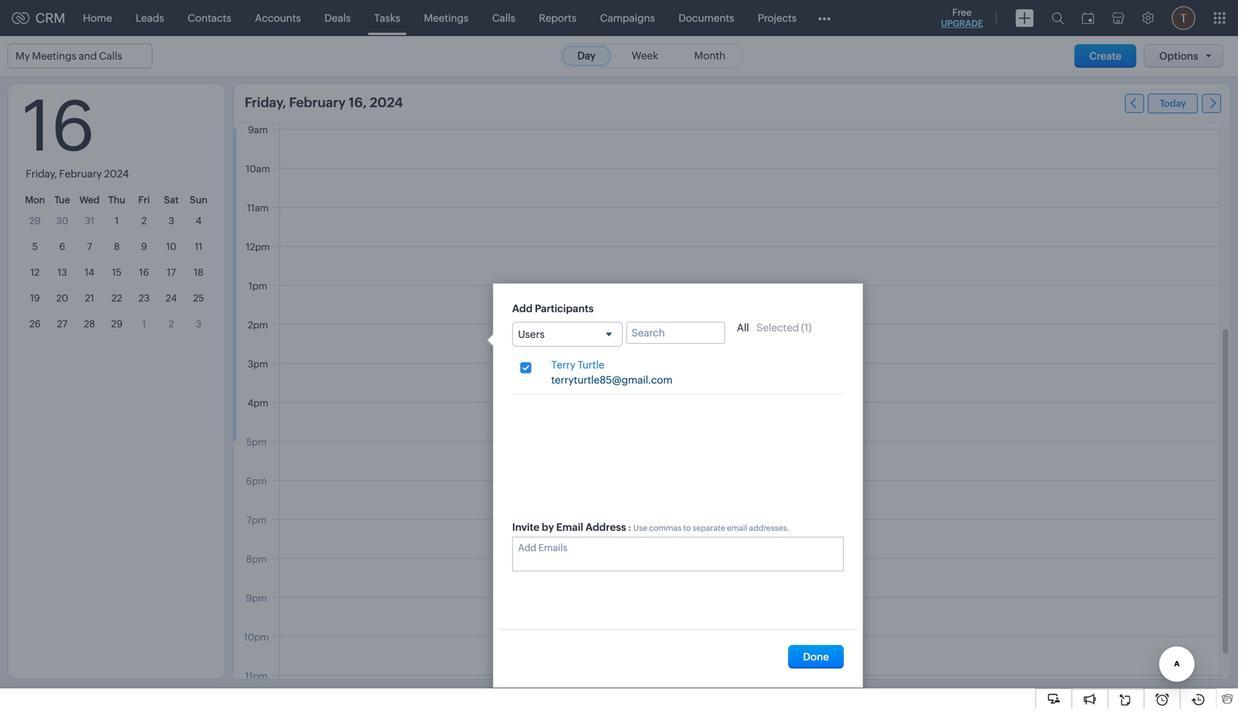 Task type: locate. For each thing, give the bounding box(es) containing it.
calls left reports at the left
[[492, 12, 515, 24]]

2pm
[[248, 320, 268, 331]]

0 horizontal spatial 2024
[[104, 168, 129, 180]]

search image
[[1052, 12, 1064, 24]]

6
[[59, 241, 65, 252]]

meetings link
[[412, 0, 480, 36]]

23
[[139, 293, 150, 304]]

accounts
[[255, 12, 301, 24]]

2024 right 16,
[[370, 95, 403, 110]]

1 down 23 at left
[[142, 319, 146, 330]]

29 down 22
[[111, 319, 123, 330]]

reports link
[[527, 0, 588, 36]]

2024 up "thu"
[[104, 168, 129, 180]]

1 horizontal spatial meetings
[[424, 12, 469, 24]]

0 vertical spatial 29
[[29, 216, 41, 227]]

16,
[[349, 95, 367, 110]]

3 down 25
[[196, 319, 202, 330]]

february right ,
[[59, 168, 102, 180]]

0 vertical spatial 3
[[169, 216, 174, 227]]

1 horizontal spatial 3
[[196, 319, 202, 330]]

all selected ( 1 )
[[737, 322, 812, 334]]

options
[[1159, 50, 1199, 62]]

1 down "thu"
[[115, 216, 119, 227]]

0 vertical spatial calls
[[492, 12, 515, 24]]

10
[[166, 241, 177, 252]]

None button
[[789, 646, 844, 669]]

1 vertical spatial february
[[59, 168, 102, 180]]

0 horizontal spatial february
[[59, 168, 102, 180]]

24
[[166, 293, 177, 304]]

11am
[[247, 203, 269, 214]]

0 vertical spatial meetings
[[424, 12, 469, 24]]

terry turtle terryturtle85@gmail.com
[[551, 359, 673, 386]]

my meetings and calls
[[15, 50, 122, 62]]

week
[[632, 50, 658, 62]]

0 vertical spatial 2024
[[370, 95, 403, 110]]

1 horizontal spatial february
[[289, 95, 346, 110]]

february
[[289, 95, 346, 110], [59, 168, 102, 180]]

0 vertical spatial 2
[[141, 216, 147, 227]]

20
[[56, 293, 68, 304]]

friday
[[26, 168, 54, 180]]

6pm
[[246, 476, 267, 487]]

0 vertical spatial february
[[289, 95, 346, 110]]

reports
[[539, 12, 577, 24]]

search element
[[1043, 0, 1073, 36]]

1 horizontal spatial 16
[[139, 267, 149, 278]]

10pm
[[244, 632, 269, 644]]

1 vertical spatial 16
[[139, 267, 149, 278]]

addresses.
[[749, 524, 790, 533]]

wed
[[79, 195, 100, 206]]

selected
[[757, 322, 799, 334]]

create
[[1090, 50, 1122, 62]]

1 horizontal spatial 2
[[169, 319, 174, 330]]

14
[[85, 267, 94, 278]]

3
[[169, 216, 174, 227], [196, 319, 202, 330]]

0 horizontal spatial 3
[[169, 216, 174, 227]]

0 horizontal spatial 29
[[29, 216, 41, 227]]

7pm
[[247, 515, 266, 526]]

2 down fri
[[141, 216, 147, 227]]

leads
[[136, 12, 164, 24]]

february left 16,
[[289, 95, 346, 110]]

26
[[29, 319, 41, 330]]

create menu element
[[1007, 0, 1043, 36]]

sun
[[190, 195, 207, 206]]

1 vertical spatial 2024
[[104, 168, 129, 180]]

16 inside 16 friday , february 2024
[[23, 86, 95, 166]]

2 down the 24
[[169, 319, 174, 330]]

18
[[194, 267, 204, 278]]

all
[[737, 322, 749, 334]]

sat
[[164, 195, 179, 206]]

29 down mon
[[29, 216, 41, 227]]

(
[[801, 322, 804, 334]]

home link
[[71, 0, 124, 36]]

meetings right my
[[32, 50, 77, 62]]

1 horizontal spatial 1
[[142, 319, 146, 330]]

terry turtle link
[[551, 359, 605, 372]]

16 friday , february 2024
[[23, 86, 129, 180]]

1 vertical spatial calls
[[99, 50, 122, 62]]

30
[[56, 216, 68, 227]]

1pm
[[249, 281, 267, 292]]

2024
[[370, 95, 403, 110], [104, 168, 129, 180]]

11
[[195, 241, 203, 252]]

week link
[[616, 46, 674, 66]]

1 horizontal spatial 29
[[111, 319, 123, 330]]

0 horizontal spatial 2
[[141, 216, 147, 227]]

3 down sat on the left top of page
[[169, 216, 174, 227]]

16 up 23 at left
[[139, 267, 149, 278]]

12
[[30, 267, 40, 278]]

1 vertical spatial 3
[[196, 319, 202, 330]]

0 horizontal spatial 16
[[23, 86, 95, 166]]

4pm
[[248, 398, 268, 409]]

crm
[[35, 11, 65, 26]]

10am
[[246, 164, 270, 175]]

1 vertical spatial 29
[[111, 319, 123, 330]]

calls right and at top left
[[99, 50, 122, 62]]

address
[[586, 522, 626, 534]]

day
[[578, 50, 596, 62]]

2
[[141, 216, 147, 227], [169, 319, 174, 330]]

home
[[83, 12, 112, 24]]

2 horizontal spatial 1
[[804, 322, 809, 334]]

16 up ,
[[23, 86, 95, 166]]

0 horizontal spatial 1
[[115, 216, 119, 227]]

31
[[85, 216, 94, 227]]

month
[[694, 50, 726, 62]]

separate
[[693, 524, 725, 533]]

1 vertical spatial meetings
[[32, 50, 77, 62]]

0 vertical spatial 16
[[23, 86, 95, 166]]

meetings left calls link
[[424, 12, 469, 24]]

1 right the selected at the right top
[[804, 322, 809, 334]]

1
[[115, 216, 119, 227], [142, 319, 146, 330], [804, 322, 809, 334]]

terryturtle85@gmail.com
[[551, 375, 673, 386]]

deals
[[325, 12, 351, 24]]

users
[[518, 329, 545, 341]]

email
[[727, 524, 747, 533]]

12pm
[[246, 242, 270, 253]]

1 vertical spatial 2
[[169, 319, 174, 330]]



Task type: vqa. For each thing, say whether or not it's contained in the screenshot.


Task type: describe. For each thing, give the bounding box(es) containing it.
invite
[[512, 522, 540, 534]]

tasks
[[374, 12, 400, 24]]

28
[[84, 319, 95, 330]]

16 for 16
[[139, 267, 149, 278]]

use
[[633, 524, 647, 533]]

16 for 16 friday , february 2024
[[23, 86, 95, 166]]

free upgrade
[[941, 7, 983, 28]]

thu
[[108, 195, 125, 206]]

today link
[[1148, 94, 1198, 114]]

profile image
[[1172, 6, 1196, 30]]

25
[[193, 293, 204, 304]]

all link
[[737, 322, 749, 334]]

turtle
[[578, 359, 605, 371]]

13
[[57, 267, 67, 278]]

1 horizontal spatial calls
[[492, 12, 515, 24]]

tasks link
[[363, 0, 412, 36]]

Add Emails text field
[[518, 543, 832, 554]]

projects
[[758, 12, 797, 24]]

email
[[556, 522, 583, 534]]

Users field
[[512, 322, 623, 347]]

calls link
[[480, 0, 527, 36]]

february inside 16 friday , february 2024
[[59, 168, 102, 180]]

5
[[32, 241, 38, 252]]

8
[[114, 241, 120, 252]]

terry
[[551, 359, 576, 371]]

leads link
[[124, 0, 176, 36]]

documents
[[679, 12, 734, 24]]

add participants
[[512, 303, 594, 315]]

campaigns
[[600, 12, 655, 24]]

11pm
[[245, 672, 268, 683]]

Search text field
[[627, 322, 725, 344]]

17
[[167, 267, 176, 278]]

participants
[[535, 303, 594, 315]]

create menu image
[[1016, 9, 1034, 27]]

2024 inside 16 friday , february 2024
[[104, 168, 129, 180]]

5pm
[[246, 437, 267, 448]]

4
[[196, 216, 202, 227]]

15
[[112, 267, 122, 278]]

invite by email address : use commas to separate email addresses.
[[512, 522, 790, 534]]

commas
[[649, 524, 682, 533]]

upgrade
[[941, 18, 983, 28]]

,
[[54, 168, 57, 180]]

projects link
[[746, 0, 809, 36]]

my
[[15, 50, 30, 62]]

0 horizontal spatial calls
[[99, 50, 122, 62]]

8pm
[[246, 554, 267, 565]]

fri
[[138, 195, 150, 206]]

logo image
[[12, 12, 29, 24]]

friday,
[[245, 95, 286, 110]]

month link
[[679, 46, 741, 66]]

mon
[[25, 195, 45, 206]]

7
[[87, 241, 92, 252]]

deals link
[[313, 0, 363, 36]]

day link
[[562, 46, 611, 66]]

9pm
[[246, 593, 267, 604]]

)
[[809, 322, 812, 334]]

9am
[[248, 125, 268, 136]]

add
[[512, 303, 533, 315]]

tue
[[54, 195, 70, 206]]

documents link
[[667, 0, 746, 36]]

today
[[1160, 98, 1186, 109]]

0 horizontal spatial meetings
[[32, 50, 77, 62]]

1 horizontal spatial 2024
[[370, 95, 403, 110]]

friday, february 16, 2024
[[245, 95, 403, 110]]

free
[[953, 7, 972, 18]]

9
[[141, 241, 147, 252]]

to
[[683, 524, 691, 533]]

3pm
[[248, 359, 268, 370]]

:
[[628, 523, 631, 534]]

contacts
[[188, 12, 231, 24]]

profile element
[[1163, 0, 1204, 36]]

accounts link
[[243, 0, 313, 36]]

22
[[111, 293, 122, 304]]

21
[[85, 293, 94, 304]]

crm link
[[12, 11, 65, 26]]



